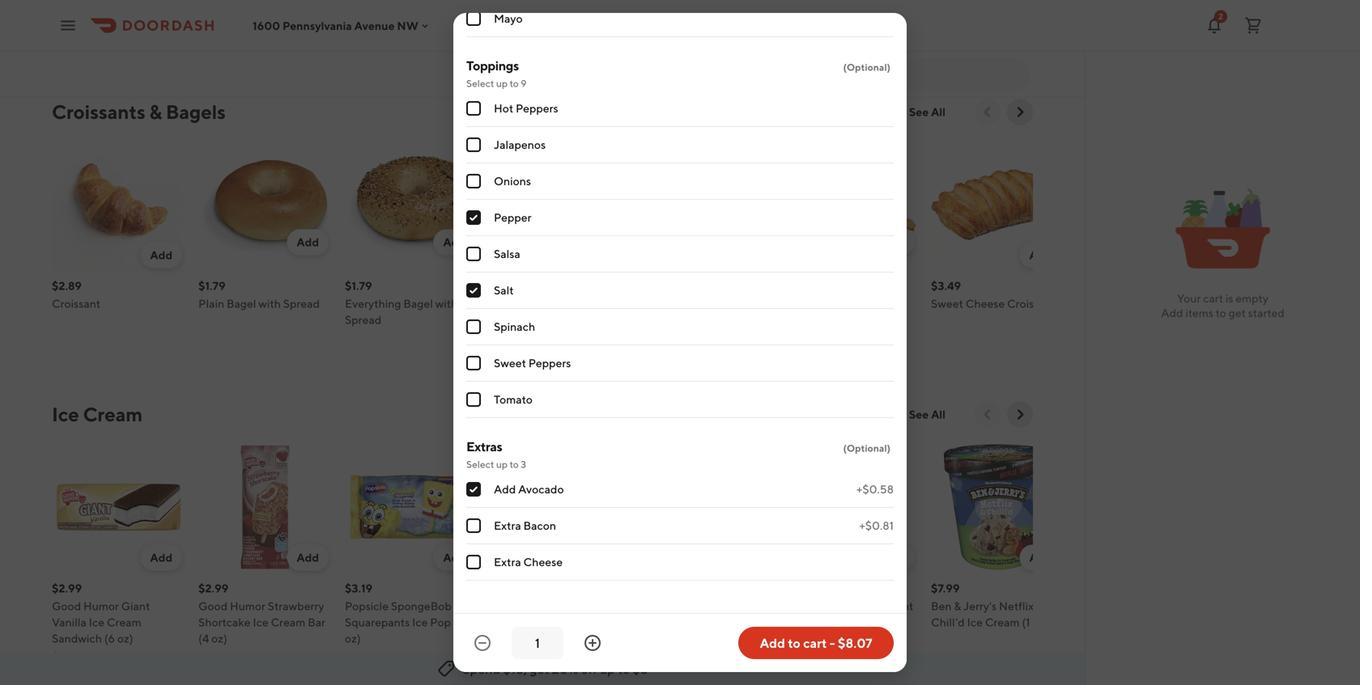 Task type: vqa. For each thing, say whether or not it's contained in the screenshot.
Croissants & Bagels
yes



Task type: locate. For each thing, give the bounding box(es) containing it.
oz) inside the tastykake glazed honey bun (5 oz)
[[235, 11, 251, 24]]

1 $2.99 from the left
[[52, 582, 82, 596]]

(5 inside welch's gluten free mixed fruit snacks gummies (5 oz)
[[690, 27, 701, 40]]

1 vertical spatial sweet
[[494, 357, 526, 370]]

add inside button
[[760, 636, 786, 652]]

up down toppings
[[496, 78, 508, 89]]

2 $2.99 from the left
[[198, 582, 229, 596]]

peppers down "spinach"
[[529, 357, 571, 370]]

up right off
[[600, 662, 615, 677]]

cart left is on the right top of page
[[1204, 292, 1224, 305]]

see all for croissants & bagels
[[909, 105, 946, 119]]

Salsa checkbox
[[466, 247, 481, 262]]

0 horizontal spatial tastykake
[[198, 0, 250, 8]]

jerry's for ice
[[817, 600, 850, 613]]

0 horizontal spatial with
[[259, 297, 281, 311]]

watermelon
[[52, 11, 116, 24]]

sandwich left (6
[[52, 633, 102, 646]]

see all link
[[900, 99, 956, 125], [900, 402, 956, 428]]

ben
[[492, 600, 512, 613], [785, 600, 805, 613], [931, 600, 952, 613]]

1 vertical spatial (optional)
[[843, 443, 891, 454]]

peppers
[[516, 102, 558, 115], [529, 357, 571, 370]]

tastykake for bun
[[198, 0, 250, 8]]

0 vertical spatial sweet
[[931, 297, 964, 311]]

0 vertical spatial see
[[909, 105, 929, 119]]

1 horizontal spatial (5
[[690, 27, 701, 40]]

2 jerry's from the left
[[817, 600, 850, 613]]

oz) down shortcake
[[211, 633, 227, 646]]

3 (1 from the left
[[1022, 616, 1031, 630]]

1 jerry's from the left
[[524, 600, 557, 613]]

tastykake inside tastykake vanilla creme filled sugar wafers (2.75 oz)
[[345, 0, 396, 8]]

bagel inside $1.79 plain bagel with spread
[[227, 297, 256, 311]]

sandwich down breakfast
[[817, 313, 867, 327]]

oz) down the twix
[[638, 616, 654, 630]]

oz) down squarepants
[[345, 633, 361, 646]]

$1.79 everything bagel with spread
[[345, 279, 458, 327]]

0 vertical spatial sandwich
[[570, 297, 620, 311]]

1 vertical spatial (5
[[690, 27, 701, 40]]

see down search wawa search box
[[909, 105, 929, 119]]

1 select from the top
[[466, 78, 494, 89]]

oz) right (8
[[148, 27, 163, 40]]

club
[[873, 297, 898, 311]]

twix
[[638, 600, 661, 613]]

see all left previous button of carousel icon
[[909, 408, 946, 422]]

2 horizontal spatial jerry's
[[964, 600, 997, 613]]

jerry's inside ben & jerry's half baked ice cream (1 pt)
[[524, 600, 557, 613]]

1 sour from the left
[[52, 0, 76, 8]]

0 horizontal spatial jerry's
[[524, 600, 557, 613]]

0 horizontal spatial $2.99
[[52, 582, 82, 596]]

with right plain
[[259, 297, 281, 311]]

sweet inside the toppings group
[[494, 357, 526, 370]]

extras select up to 3
[[466, 439, 526, 471]]

0 horizontal spatial vanilla
[[52, 616, 87, 630]]

0 vertical spatial (4
[[453, 616, 464, 630]]

with inside '$1.79 everything bagel with spread'
[[435, 297, 458, 311]]

see left previous button of carousel icon
[[909, 408, 929, 422]]

0 vertical spatial spread
[[283, 297, 320, 311]]

good for shortcake
[[198, 600, 228, 613]]

sweet down $3.49
[[931, 297, 964, 311]]

$1.79
[[198, 279, 226, 293], [345, 279, 372, 293]]

ice inside the $7.99 ben & jerry's netflix & chill'd ice cream (1 pt)
[[967, 616, 983, 630]]

spread for $1.79 plain bagel with spread
[[283, 297, 320, 311]]

get down is on the right top of page
[[1229, 307, 1246, 320]]

$1.79 inside '$1.79 everything bagel with spread'
[[345, 279, 372, 293]]

glazed
[[252, 0, 289, 8]]

bagel down the turkey
[[785, 313, 814, 327]]

spread inside $1.79 plain bagel with spread
[[283, 297, 320, 311]]

add for popsicle spongebob squarepants ice pop (4 oz)
[[443, 552, 466, 565]]

ben inside the $7.99 ben & jerry's netflix & chill'd ice cream (1 pt)
[[931, 600, 952, 613]]

spread inside '$1.79 everything bagel with spread'
[[345, 313, 382, 327]]

1 next button of carousel image from the top
[[1012, 104, 1029, 120]]

humor inside $2.99 good humor giant vanilla ice cream sandwich (6 oz) sponsored
[[83, 600, 119, 613]]

oz) inside welch's gluten free mixed fruit snacks gummies (5 oz)
[[703, 27, 719, 40]]

cream inside ben & jerry's the tonight dough ice cream (1 pt)
[[840, 616, 875, 630]]

jerry's inside ben & jerry's the tonight dough ice cream (1 pt)
[[817, 600, 850, 613]]

with for plain bagel with spread
[[259, 297, 281, 311]]

3 pt) from the left
[[1033, 616, 1048, 630]]

ben & jerry's half baked ice cream (1 pt) image
[[492, 441, 625, 575]]

croissants & bagels link
[[52, 99, 226, 125]]

0 horizontal spatial $1.79
[[198, 279, 226, 293]]

spread down everything
[[345, 313, 382, 327]]

oz) inside $2.99 good humor giant vanilla ice cream sandwich (6 oz) sponsored
[[117, 633, 133, 646]]

croissant inside $3.49 sweet cheese croissant
[[1007, 297, 1056, 311]]

& up dough
[[808, 600, 815, 613]]

0 vertical spatial cart
[[1204, 292, 1224, 305]]

2 select from the top
[[466, 459, 494, 471]]

None checkbox
[[466, 483, 481, 497], [466, 519, 481, 534], [466, 483, 481, 497], [466, 519, 481, 534]]

$2.99 inside $2.99 good humor strawberry shortcake ice cream bar (4 oz)
[[198, 582, 229, 596]]

popsicle
[[345, 600, 389, 613]]

& up current quantity is 1 number field
[[515, 600, 522, 613]]

peppers down 9
[[516, 102, 558, 115]]

tastykake up filled
[[345, 0, 396, 8]]

add inside extras group
[[494, 483, 516, 496]]

tastykake glazed honey bun (5 oz)
[[198, 0, 325, 24]]

ben up dough
[[785, 600, 805, 613]]

add inside your cart is empty add items to get started
[[1162, 307, 1184, 320]]

see for ice cream
[[909, 408, 929, 422]]

to left 3
[[510, 459, 519, 471]]

sponsored for candies
[[52, 45, 107, 58]]

add for turkey breakfast club bagel sandwich
[[883, 236, 905, 249]]

2 horizontal spatial (1
[[1022, 616, 1031, 630]]

see all down search wawa search box
[[909, 105, 946, 119]]

cart inside your cart is empty add items to get started
[[1204, 292, 1224, 305]]

jerry's up chill'd
[[964, 600, 997, 613]]

0 horizontal spatial croissant
[[52, 297, 101, 311]]

see all link for croissants & bagels
[[900, 99, 956, 125]]

0 horizontal spatial (4
[[198, 633, 209, 646]]

good inside $2.99 good humor giant vanilla ice cream sandwich (6 oz) sponsored
[[52, 600, 81, 613]]

1 vertical spatial see
[[909, 408, 929, 422]]

2 see from the top
[[909, 408, 929, 422]]

1 horizontal spatial cart
[[1204, 292, 1224, 305]]

1 vertical spatial vanilla
[[52, 616, 87, 630]]

sour inside trolli sour bite crawlers gummi candy (7.2 oz)
[[519, 0, 543, 8]]

2 horizontal spatial sandwich
[[817, 313, 867, 327]]

sandwich left 'biscuit'
[[570, 297, 620, 311]]

1 horizontal spatial good
[[198, 600, 228, 613]]

(optional) down parfait
[[843, 62, 891, 73]]

chocolate cookies & cream parfait
[[785, 0, 892, 24]]

0 horizontal spatial spread
[[283, 297, 320, 311]]

good inside $2.99 good humor strawberry shortcake ice cream bar (4 oz)
[[198, 600, 228, 613]]

1 humor from the left
[[83, 600, 119, 613]]

to down dough
[[788, 636, 801, 652]]

$7.99 ben & jerry's netflix & chill'd ice cream (1 pt)
[[931, 582, 1048, 630]]

with inside $1.79 plain bagel with spread
[[259, 297, 281, 311]]

0 vertical spatial get
[[1229, 307, 1246, 320]]

(optional) up +$0.58
[[843, 443, 891, 454]]

tastykake up bun
[[198, 0, 250, 8]]

cream inside chocolate cookies & cream parfait
[[785, 11, 819, 24]]

sugar
[[376, 11, 406, 24]]

snacks
[[700, 11, 736, 24]]

1 horizontal spatial $1.79
[[345, 279, 372, 293]]

tastykake for filled
[[345, 0, 396, 8]]

1 horizontal spatial pt)
[[888, 616, 903, 630]]

1 horizontal spatial ben
[[785, 600, 805, 613]]

peppers for sweet peppers
[[529, 357, 571, 370]]

oz) down filled
[[345, 27, 361, 40]]

honey
[[291, 0, 325, 8]]

Mayo checkbox
[[466, 11, 481, 26]]

next button of carousel image for croissants & bagels
[[1012, 104, 1029, 120]]

ben up chill'd
[[931, 600, 952, 613]]

add for everything bagel with spread
[[443, 236, 466, 249]]

jerry's left 'half'
[[524, 600, 557, 613]]

$2.99 inside $2.99 good humor giant vanilla ice cream sandwich (6 oz) sponsored
[[52, 582, 82, 596]]

(4 inside $2.99 good humor strawberry shortcake ice cream bar (4 oz)
[[198, 633, 209, 646]]

ben inside ben & jerry's the tonight dough ice cream (1 pt)
[[785, 600, 805, 613]]

good up shortcake
[[198, 600, 228, 613]]

oz) inside tastykake vanilla creme filled sugar wafers (2.75 oz)
[[345, 27, 361, 40]]

0 horizontal spatial cart
[[803, 636, 827, 652]]

salsa
[[494, 247, 520, 261]]

oz) left 1600
[[235, 11, 251, 24]]

pt) down netflix
[[1033, 616, 1048, 630]]

& right cookies
[[885, 0, 892, 8]]

2 next button of carousel image from the top
[[1012, 407, 1029, 423]]

2 pt) from the left
[[888, 616, 903, 630]]

(5 right bun
[[222, 11, 233, 24]]

1 vertical spatial all
[[931, 408, 946, 422]]

sponsored inside sour patch kids watermelon soft & chewy candies (8 oz) sponsored
[[52, 45, 107, 58]]

3 jerry's from the left
[[964, 600, 997, 613]]

3 ben from the left
[[931, 600, 952, 613]]

chill'd
[[931, 616, 965, 630]]

welch's gluten free mixed fruit snacks gummies (5 oz)
[[638, 0, 743, 40]]

1 pt) from the left
[[557, 616, 572, 630]]

oz) inside sour patch kids watermelon soft & chewy candies (8 oz) sponsored
[[148, 27, 163, 40]]

2 horizontal spatial pt)
[[1033, 616, 1048, 630]]

2 sponsored from the top
[[52, 650, 107, 664]]

1 horizontal spatial tastykake
[[345, 0, 396, 8]]

0 vertical spatial see all link
[[900, 99, 956, 125]]

ben & jerry's the tonight dough ice cream (1 pt) image
[[785, 441, 918, 575]]

0 vertical spatial sponsored
[[52, 45, 107, 58]]

good humor strawberry shortcake ice cream bar (4 oz) image
[[198, 441, 332, 575]]

2 humor from the left
[[230, 600, 266, 613]]

1 horizontal spatial (4
[[453, 616, 464, 630]]

1 horizontal spatial humor
[[230, 600, 266, 613]]

bagel inside the $7.49 western bagel sandwich
[[538, 297, 567, 311]]

+$0.81
[[860, 520, 894, 533]]

(1 down netflix
[[1022, 616, 1031, 630]]

1 all from the top
[[931, 105, 946, 119]]

0 vertical spatial select
[[466, 78, 494, 89]]

1 horizontal spatial vanilla
[[398, 0, 433, 8]]

$1.79 up plain
[[198, 279, 226, 293]]

0 horizontal spatial humor
[[83, 600, 119, 613]]

0 vertical spatial peppers
[[516, 102, 558, 115]]

decrease quantity by 1 image
[[473, 634, 492, 654]]

(4 right pop
[[453, 616, 464, 630]]

Search Wawa search field
[[784, 66, 1017, 83]]

dialog
[[454, 0, 907, 673]]

1 vertical spatial see all
[[909, 408, 946, 422]]

jalapenos
[[494, 138, 546, 151]]

1 vertical spatial cart
[[803, 636, 827, 652]]

cream inside the $7.99 ben & jerry's netflix & chill'd ice cream (1 pt)
[[985, 616, 1020, 630]]

bagel right 'western' at the left top of the page
[[538, 297, 567, 311]]

$15,
[[503, 662, 527, 677]]

1 vertical spatial (4
[[198, 633, 209, 646]]

1 (1 from the left
[[547, 616, 555, 630]]

ice inside twix ice cream bars (3.13 oz)
[[664, 600, 679, 613]]

1 with from the left
[[259, 297, 281, 311]]

croissant
[[52, 297, 101, 311], [1007, 297, 1056, 311]]

sweet
[[931, 297, 964, 311], [494, 357, 526, 370]]

(optional) for extras
[[843, 443, 891, 454]]

pt) inside ben & jerry's the tonight dough ice cream (1 pt)
[[888, 616, 903, 630]]

extra
[[494, 520, 521, 533], [494, 556, 521, 569]]

up inside toppings select up to 9
[[496, 78, 508, 89]]

extra left bacon
[[494, 520, 521, 533]]

Jalapenos checkbox
[[466, 138, 481, 152]]

2 croissant from the left
[[1007, 297, 1056, 311]]

biscuit image
[[638, 138, 772, 272]]

1 horizontal spatial croissant
[[1007, 297, 1056, 311]]

see all link left previous button of carousel icon
[[900, 402, 956, 428]]

0 vertical spatial see all
[[909, 105, 946, 119]]

& right soft
[[142, 11, 149, 24]]

pt) down tonight
[[888, 616, 903, 630]]

0 vertical spatial (optional)
[[843, 62, 891, 73]]

sponsored
[[52, 45, 107, 58], [52, 650, 107, 664]]

select down toppings
[[466, 78, 494, 89]]

add for good humor giant vanilla ice cream sandwich (6 oz)
[[150, 552, 173, 565]]

(optional) inside the toppings group
[[843, 62, 891, 73]]

vanilla
[[398, 0, 433, 8], [52, 616, 87, 630]]

2 all from the top
[[931, 408, 946, 422]]

pt) down 'half'
[[557, 616, 572, 630]]

oz) inside twix ice cream bars (3.13 oz)
[[638, 616, 654, 630]]

(1
[[547, 616, 555, 630], [877, 616, 885, 630], [1022, 616, 1031, 630]]

next button of carousel image right previous button of carousel image
[[1012, 104, 1029, 120]]

ice inside $2.99 good humor giant vanilla ice cream sandwich (6 oz) sponsored
[[89, 616, 105, 630]]

all left previous button of carousel icon
[[931, 408, 946, 422]]

turkey breakfast club bagel sandwich image
[[785, 138, 918, 272]]

1 vertical spatial sponsored
[[52, 650, 107, 664]]

2 good from the left
[[198, 600, 228, 613]]

0 horizontal spatial sweet
[[494, 357, 526, 370]]

2 ben from the left
[[785, 600, 805, 613]]

select inside toppings select up to 9
[[466, 78, 494, 89]]

see all
[[909, 105, 946, 119], [909, 408, 946, 422]]

spread left everything
[[283, 297, 320, 311]]

2 sour from the left
[[519, 0, 543, 8]]

to left $5
[[618, 662, 630, 677]]

$1.79 inside $1.79 plain bagel with spread
[[198, 279, 226, 293]]

1 horizontal spatial with
[[435, 297, 458, 311]]

1 see all from the top
[[909, 105, 946, 119]]

0 vertical spatial extra
[[494, 520, 521, 533]]

2 vertical spatial sandwich
[[52, 633, 102, 646]]

1 horizontal spatial $2.99
[[198, 582, 229, 596]]

-
[[830, 636, 835, 652]]

bun
[[198, 11, 219, 24]]

& up chill'd
[[954, 600, 962, 613]]

(2.75
[[448, 11, 474, 24]]

bacon
[[524, 520, 556, 533]]

cart left -
[[803, 636, 827, 652]]

$2.89 croissant
[[52, 279, 101, 311]]

twix ice cream bars (3.13 oz) image
[[638, 441, 772, 575]]

2 (optional) from the top
[[843, 443, 891, 454]]

to down is on the right top of page
[[1216, 307, 1227, 320]]

plain bagel with spread image
[[198, 138, 332, 272]]

2 see all link from the top
[[900, 402, 956, 428]]

humor up shortcake
[[230, 600, 266, 613]]

1 vertical spatial select
[[466, 459, 494, 471]]

get
[[1229, 307, 1246, 320], [530, 662, 549, 677]]

next button of carousel image right previous button of carousel icon
[[1012, 407, 1029, 423]]

1 vertical spatial up
[[496, 459, 508, 471]]

select for extras
[[466, 459, 494, 471]]

0 vertical spatial vanilla
[[398, 0, 433, 8]]

extras
[[466, 439, 502, 455]]

oz) down "snacks"
[[703, 27, 719, 40]]

1 horizontal spatial spread
[[345, 313, 382, 327]]

0 horizontal spatial ben
[[492, 600, 512, 613]]

$5
[[633, 662, 649, 677]]

bagel right plain
[[227, 297, 256, 311]]

see for croissants & bagels
[[909, 105, 929, 119]]

avocado
[[518, 483, 564, 496]]

jerry's
[[524, 600, 557, 613], [817, 600, 850, 613], [964, 600, 997, 613]]

ice inside ben & jerry's half baked ice cream (1 pt)
[[492, 616, 507, 630]]

1 horizontal spatial sandwich
[[570, 297, 620, 311]]

(optional)
[[843, 62, 891, 73], [843, 443, 891, 454]]

ice cream link
[[52, 402, 143, 428]]

1 sponsored from the top
[[52, 45, 107, 58]]

1 see from the top
[[909, 105, 929, 119]]

spinach
[[494, 320, 535, 334]]

0 horizontal spatial (5
[[222, 11, 233, 24]]

1 vertical spatial peppers
[[529, 357, 571, 370]]

sandwich
[[570, 297, 620, 311], [817, 313, 867, 327], [52, 633, 102, 646]]

cheese inside extras group
[[524, 556, 563, 569]]

1 horizontal spatial (1
[[877, 616, 885, 630]]

good
[[52, 600, 81, 613], [198, 600, 228, 613]]

bagel for everything
[[404, 297, 433, 311]]

$1.79 up everything
[[345, 279, 372, 293]]

tastykake
[[198, 0, 250, 8], [345, 0, 396, 8]]

1 tastykake from the left
[[198, 0, 250, 8]]

jerry's left "the"
[[817, 600, 850, 613]]

(4
[[453, 616, 464, 630], [198, 633, 209, 646]]

0 vertical spatial (5
[[222, 11, 233, 24]]

(5 down fruit
[[690, 27, 701, 40]]

trolli
[[492, 0, 517, 8]]

2 extra from the top
[[494, 556, 521, 569]]

3
[[521, 459, 526, 471]]

bagel inside '$1.79 everything bagel with spread'
[[404, 297, 433, 311]]

gummi
[[492, 11, 530, 24]]

to inside button
[[788, 636, 801, 652]]

add for sweet cheese croissant
[[1030, 249, 1052, 262]]

(1 down tonight
[[877, 616, 885, 630]]

1 (optional) from the top
[[843, 62, 891, 73]]

oz) right (6
[[117, 633, 133, 646]]

1 extra from the top
[[494, 520, 521, 533]]

ben up the decrease quantity by 1 icon
[[492, 600, 512, 613]]

up left 3
[[496, 459, 508, 471]]

pepper
[[494, 211, 532, 224]]

(optional) inside extras group
[[843, 443, 891, 454]]

0 horizontal spatial sandwich
[[52, 633, 102, 646]]

(1 inside the $7.99 ben & jerry's netflix & chill'd ice cream (1 pt)
[[1022, 616, 1031, 630]]

1 vertical spatial see all link
[[900, 402, 956, 428]]

your cart is empty add items to get started
[[1162, 292, 1285, 320]]

1 $1.79 from the left
[[198, 279, 226, 293]]

humor for shortcake
[[230, 600, 266, 613]]

see all link down search wawa search box
[[900, 99, 956, 125]]

all left previous button of carousel image
[[931, 105, 946, 119]]

dialog containing toppings
[[454, 0, 907, 673]]

0 vertical spatial cheese
[[966, 297, 1005, 311]]

sour patch kids watermelon soft & chewy candies (8 oz) sponsored
[[52, 0, 163, 58]]

2 $1.79 from the left
[[345, 279, 372, 293]]

0 vertical spatial up
[[496, 78, 508, 89]]

see all for ice cream
[[909, 408, 946, 422]]

tastykake inside the tastykake glazed honey bun (5 oz)
[[198, 0, 250, 8]]

peppers for hot peppers
[[516, 102, 558, 115]]

bagel right everything
[[404, 297, 433, 311]]

Spinach checkbox
[[466, 320, 481, 334]]

oz) down crawlers
[[588, 11, 604, 24]]

(1 up current quantity is 1 number field
[[547, 616, 555, 630]]

with left 'salt' option
[[435, 297, 458, 311]]

1 ben from the left
[[492, 600, 512, 613]]

sour up 'candy'
[[519, 0, 543, 8]]

ben inside ben & jerry's half baked ice cream (1 pt)
[[492, 600, 512, 613]]

oz) inside $3.19 popsicle spongebob squarepants ice pop (4 oz)
[[345, 633, 361, 646]]

to left 9
[[510, 78, 519, 89]]

everything bagel with spread image
[[345, 138, 479, 272]]

1 vertical spatial spread
[[345, 313, 382, 327]]

humor inside $2.99 good humor strawberry shortcake ice cream bar (4 oz)
[[230, 600, 266, 613]]

(4 down shortcake
[[198, 633, 209, 646]]

0 horizontal spatial good
[[52, 600, 81, 613]]

pt) inside the $7.99 ben & jerry's netflix & chill'd ice cream (1 pt)
[[1033, 616, 1048, 630]]

2 see all from the top
[[909, 408, 946, 422]]

select inside extras select up to 3
[[466, 459, 494, 471]]

sweet right sweet peppers option
[[494, 357, 526, 370]]

2 with from the left
[[435, 297, 458, 311]]

sponsored down chewy
[[52, 45, 107, 58]]

select down 'extras'
[[466, 459, 494, 471]]

sour up open menu icon
[[52, 0, 76, 8]]

extra right extra cheese option
[[494, 556, 521, 569]]

1 croissant from the left
[[52, 297, 101, 311]]

0 horizontal spatial sour
[[52, 0, 76, 8]]

0 horizontal spatial (1
[[547, 616, 555, 630]]

1 horizontal spatial cheese
[[966, 297, 1005, 311]]

2 (1 from the left
[[877, 616, 885, 630]]

up inside extras select up to 3
[[496, 459, 508, 471]]

1 see all link from the top
[[900, 99, 956, 125]]

to inside toppings select up to 9
[[510, 78, 519, 89]]

jerry's inside the $7.99 ben & jerry's netflix & chill'd ice cream (1 pt)
[[964, 600, 997, 613]]

0 horizontal spatial cheese
[[524, 556, 563, 569]]

1 vertical spatial extra
[[494, 556, 521, 569]]

2 tastykake from the left
[[345, 0, 396, 8]]

1 horizontal spatial jerry's
[[817, 600, 850, 613]]

good left giant
[[52, 600, 81, 613]]

1 vertical spatial cheese
[[524, 556, 563, 569]]

0 vertical spatial next button of carousel image
[[1012, 104, 1029, 120]]

humor up (6
[[83, 600, 119, 613]]

0 vertical spatial all
[[931, 105, 946, 119]]

increase quantity by 1 image
[[583, 634, 603, 654]]

sponsored down (6
[[52, 650, 107, 664]]

soft
[[118, 11, 140, 24]]

sweet peppers
[[494, 357, 571, 370]]

0 horizontal spatial pt)
[[557, 616, 572, 630]]

1 good from the left
[[52, 600, 81, 613]]

ben & jerry's half baked ice cream (1 pt)
[[492, 600, 616, 630]]

next button of carousel image
[[1012, 104, 1029, 120], [1012, 407, 1029, 423]]

$2.89
[[52, 279, 82, 293]]

$2.99 for $2.99 good humor strawberry shortcake ice cream bar (4 oz)
[[198, 582, 229, 596]]

croissants
[[52, 100, 145, 124]]

extra for extra bacon
[[494, 520, 521, 533]]

1 horizontal spatial sweet
[[931, 297, 964, 311]]

1 horizontal spatial get
[[1229, 307, 1246, 320]]

sponsored inside $2.99 good humor giant vanilla ice cream sandwich (6 oz) sponsored
[[52, 650, 107, 664]]

get right $15,
[[530, 662, 549, 677]]

1 horizontal spatial sour
[[519, 0, 543, 8]]

(4 inside $3.19 popsicle spongebob squarepants ice pop (4 oz)
[[453, 616, 464, 630]]

add for good humor strawberry shortcake ice cream bar (4 oz)
[[297, 552, 319, 565]]

cream inside $2.99 good humor strawberry shortcake ice cream bar (4 oz)
[[271, 616, 306, 630]]

0 horizontal spatial get
[[530, 662, 549, 677]]

baked
[[583, 600, 616, 613]]

1 vertical spatial sandwich
[[817, 313, 867, 327]]

(1 inside ben & jerry's half baked ice cream (1 pt)
[[547, 616, 555, 630]]

sandwich inside the $7.49 western bagel sandwich
[[570, 297, 620, 311]]

1 vertical spatial next button of carousel image
[[1012, 407, 1029, 423]]

2 horizontal spatial ben
[[931, 600, 952, 613]]

add for plain bagel with spread
[[297, 236, 319, 249]]



Task type: describe. For each thing, give the bounding box(es) containing it.
bagel for western
[[538, 297, 567, 311]]

empty
[[1236, 292, 1269, 305]]

Current quantity is 1 number field
[[522, 635, 554, 653]]

add for croissant
[[150, 249, 173, 262]]

strawberry
[[268, 600, 324, 613]]

welch's
[[638, 0, 679, 8]]

$2.99 for $2.99 good humor giant vanilla ice cream sandwich (6 oz) sponsored
[[52, 582, 82, 596]]

+$0.58
[[857, 483, 894, 496]]

2 vertical spatial up
[[600, 662, 615, 677]]

toppings select up to 9
[[466, 58, 527, 89]]

2
[[1219, 12, 1224, 21]]

popsicle spongebob squarepants ice pop (4 oz) image
[[345, 441, 479, 575]]

sweet inside $3.49 sweet cheese croissant
[[931, 297, 964, 311]]

toppings group
[[466, 57, 894, 419]]

to inside your cart is empty add items to get started
[[1216, 307, 1227, 320]]

notification bell image
[[1205, 16, 1225, 35]]

netflix
[[999, 600, 1034, 613]]

the
[[853, 600, 872, 613]]

ice inside $3.19 popsicle spongebob squarepants ice pop (4 oz)
[[412, 616, 428, 630]]

bar
[[308, 616, 326, 630]]

$3.19 popsicle spongebob squarepants ice pop (4 oz)
[[345, 582, 464, 646]]

$7.49
[[492, 279, 520, 293]]

bagel inside turkey breakfast club bagel sandwich
[[785, 313, 814, 327]]

cream inside ben & jerry's half baked ice cream (1 pt)
[[510, 616, 544, 630]]

hot
[[494, 102, 514, 115]]

Onions checkbox
[[466, 174, 481, 189]]

0 items, open order cart image
[[1244, 16, 1263, 35]]

with for everything bagel with spread
[[435, 297, 458, 311]]

bagel for plain
[[227, 297, 256, 311]]

add avocado
[[494, 483, 564, 496]]

ice inside $2.99 good humor strawberry shortcake ice cream bar (4 oz)
[[253, 616, 269, 630]]

salt
[[494, 284, 514, 297]]

1600 pennsylvania avenue nw
[[253, 19, 419, 32]]

add for western bagel sandwich
[[590, 236, 612, 249]]

20%
[[552, 662, 579, 677]]

twix ice cream bars (3.13 oz)
[[638, 600, 767, 630]]

kids
[[110, 0, 133, 8]]

$7.99
[[931, 582, 960, 596]]

jerry's for cream
[[524, 600, 557, 613]]

1600 pennsylvania avenue nw button
[[253, 19, 432, 32]]

gluten
[[681, 0, 717, 8]]

ben for ben & jerry's half baked ice cream (1 pt)
[[492, 600, 512, 613]]

& inside ben & jerry's the tonight dough ice cream (1 pt)
[[808, 600, 815, 613]]

all for croissants & bagels
[[931, 105, 946, 119]]

Hot Peppers checkbox
[[466, 101, 481, 116]]

spread for $1.79 everything bagel with spread
[[345, 313, 382, 327]]

plain
[[198, 297, 224, 311]]

oz) inside trolli sour bite crawlers gummi candy (7.2 oz)
[[588, 11, 604, 24]]

ben for ben & jerry's the tonight dough ice cream (1 pt)
[[785, 600, 805, 613]]

to inside extras select up to 3
[[510, 459, 519, 471]]

chewy
[[52, 27, 88, 40]]

sour inside sour patch kids watermelon soft & chewy candies (8 oz) sponsored
[[52, 0, 76, 8]]

cream inside $2.99 good humor giant vanilla ice cream sandwich (6 oz) sponsored
[[107, 616, 141, 630]]

mayo
[[494, 12, 523, 25]]

1600
[[253, 19, 280, 32]]

previous button of carousel image
[[980, 104, 996, 120]]

free
[[719, 0, 743, 8]]

cream inside twix ice cream bars (3.13 oz)
[[682, 600, 716, 613]]

extras group
[[466, 438, 894, 581]]

extra for extra cheese
[[494, 556, 521, 569]]

turkey
[[785, 297, 819, 311]]

toppings
[[466, 58, 519, 73]]

tonight
[[874, 600, 914, 613]]

add to cart - $8.07
[[760, 636, 873, 652]]

vanilla inside tastykake vanilla creme filled sugar wafers (2.75 oz)
[[398, 0, 433, 8]]

1 vertical spatial get
[[530, 662, 549, 677]]

ben & jerry's netflix & chill'd ice cream (1 pt) image
[[931, 441, 1065, 575]]

good humor giant vanilla ice cream sandwich (6 oz) image
[[52, 441, 185, 575]]

patch
[[78, 0, 108, 8]]

good for vanilla
[[52, 600, 81, 613]]

turkey breakfast club bagel sandwich
[[785, 297, 898, 327]]

onions
[[494, 175, 531, 188]]

select for toppings
[[466, 78, 494, 89]]

spend $15, get 20% off up to $5
[[463, 662, 649, 677]]

$3.19
[[345, 582, 373, 596]]

your
[[1178, 292, 1201, 305]]

tastykake vanilla creme filled sugar wafers (2.75 oz)
[[345, 0, 474, 40]]

next button of carousel image for ice cream
[[1012, 407, 1029, 423]]

ice inside ben & jerry's the tonight dough ice cream (1 pt)
[[822, 616, 838, 630]]

(5 inside the tastykake glazed honey bun (5 oz)
[[222, 11, 233, 24]]

bars
[[719, 600, 741, 613]]

Tomato checkbox
[[466, 393, 481, 407]]

Extra Cheese checkbox
[[466, 556, 481, 570]]

cheese inside $3.49 sweet cheese croissant
[[966, 297, 1005, 311]]

& left the bagels
[[149, 100, 162, 124]]

wafers
[[408, 11, 445, 24]]

crawlers
[[568, 0, 614, 8]]

dough
[[785, 616, 820, 630]]

sponsored for sandwich
[[52, 650, 107, 664]]

western bagel sandwich image
[[492, 138, 625, 272]]

cart inside the add to cart - $8.07 button
[[803, 636, 827, 652]]

giant
[[121, 600, 150, 613]]

nw
[[397, 19, 419, 32]]

open menu image
[[58, 16, 78, 35]]

croissants & bagels
[[52, 100, 226, 124]]

fruit
[[673, 11, 697, 24]]

half
[[560, 600, 581, 613]]

ice cream
[[52, 403, 143, 426]]

add for ben & jerry's netflix & chill'd ice cream (1 pt)
[[1030, 552, 1052, 565]]

& inside sour patch kids watermelon soft & chewy candies (8 oz) sponsored
[[142, 11, 149, 24]]

& inside ben & jerry's half baked ice cream (1 pt)
[[515, 600, 522, 613]]

spongebob
[[391, 600, 452, 613]]

croissant image
[[52, 138, 185, 272]]

$1.79 for $1.79 everything bagel with spread
[[345, 279, 372, 293]]

previous button of carousel image
[[980, 407, 996, 423]]

parfait
[[822, 11, 856, 24]]

avenue
[[354, 19, 395, 32]]

humor for vanilla
[[83, 600, 119, 613]]

all for ice cream
[[931, 408, 946, 422]]

trolli sour bite crawlers gummi candy (7.2 oz)
[[492, 0, 614, 24]]

is
[[1226, 292, 1234, 305]]

started
[[1249, 307, 1285, 320]]

gummies
[[638, 27, 688, 40]]

everything
[[345, 297, 401, 311]]

up for extras
[[496, 459, 508, 471]]

$7.49 western bagel sandwich
[[492, 279, 620, 311]]

$1.79 for $1.79 plain bagel with spread
[[198, 279, 226, 293]]

sandwich inside $2.99 good humor giant vanilla ice cream sandwich (6 oz) sponsored
[[52, 633, 102, 646]]

spend
[[463, 662, 501, 677]]

candies
[[90, 27, 132, 40]]

pt) inside ben & jerry's half baked ice cream (1 pt)
[[557, 616, 572, 630]]

pop
[[430, 616, 451, 630]]

biscuit
[[638, 297, 673, 311]]

up for toppings
[[496, 78, 508, 89]]

vanilla inside $2.99 good humor giant vanilla ice cream sandwich (6 oz) sponsored
[[52, 616, 87, 630]]

chocolate
[[785, 0, 838, 8]]

(7.2
[[568, 11, 586, 24]]

breakfast
[[822, 297, 871, 311]]

Sweet Peppers checkbox
[[466, 356, 481, 371]]

$1.79 plain bagel with spread
[[198, 279, 320, 311]]

western
[[492, 297, 536, 311]]

see all link for ice cream
[[900, 402, 956, 428]]

Pepper checkbox
[[466, 211, 481, 225]]

extra cheese
[[494, 556, 563, 569]]

& right netflix
[[1037, 600, 1044, 613]]

ben & jerry's the tonight dough ice cream (1 pt)
[[785, 600, 914, 630]]

& inside chocolate cookies & cream parfait
[[885, 0, 892, 8]]

sweet cheese croissant image
[[931, 138, 1065, 272]]

$2.99 good humor strawberry shortcake ice cream bar (4 oz)
[[198, 582, 326, 646]]

(3.13
[[743, 600, 767, 613]]

sandwich inside turkey breakfast club bagel sandwich
[[817, 313, 867, 327]]

oz) inside $2.99 good humor strawberry shortcake ice cream bar (4 oz)
[[211, 633, 227, 646]]

(1 inside ben & jerry's the tonight dough ice cream (1 pt)
[[877, 616, 885, 630]]

squarepants
[[345, 616, 410, 630]]

(optional) for toppings
[[843, 62, 891, 73]]

bagels
[[166, 100, 226, 124]]

Salt checkbox
[[466, 283, 481, 298]]

get inside your cart is empty add items to get started
[[1229, 307, 1246, 320]]

extra bacon
[[494, 520, 556, 533]]

pennsylvania
[[283, 19, 352, 32]]



